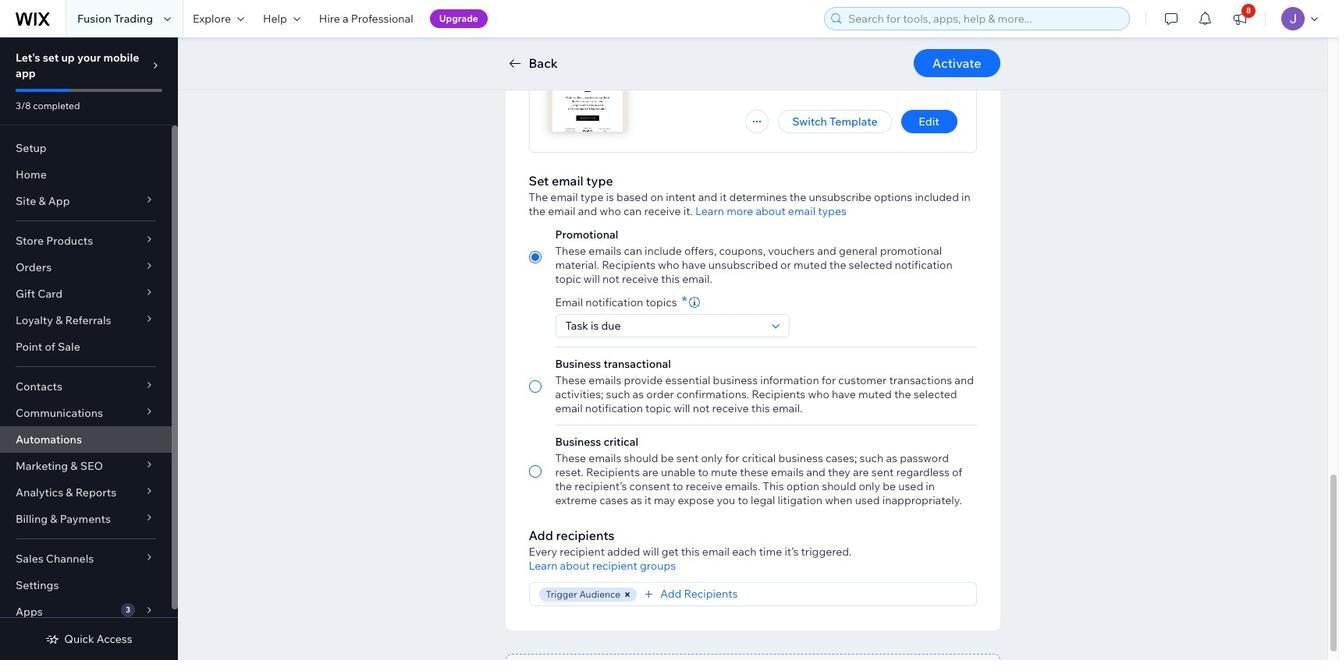Task type: vqa. For each thing, say whether or not it's contained in the screenshot.
Subscribe button to the left
no



Task type: locate. For each thing, give the bounding box(es) containing it.
order
[[646, 388, 674, 402]]

0 horizontal spatial in
[[926, 480, 935, 494]]

email. down information
[[772, 402, 803, 416]]

and left they
[[806, 466, 825, 480]]

1 vertical spatial muted
[[858, 388, 892, 402]]

will inside the 'add recipients every recipient added will get this email each time it's triggered. learn about recipient groups'
[[643, 545, 659, 560]]

who for email
[[600, 204, 621, 218]]

1 vertical spatial about
[[560, 560, 590, 574]]

1 horizontal spatial only
[[859, 480, 880, 494]]

and right it.
[[698, 190, 717, 204]]

1 vertical spatial critical
[[742, 452, 776, 466]]

will up email notification topics *
[[584, 272, 600, 286]]

to left "mute"
[[698, 466, 708, 480]]

for inside 'business transactional these emails provide essential business information for customer transactions and activities; such as order confirmations. recipients who have muted the selected email notification topic will not receive this email.'
[[822, 374, 836, 388]]

be left regardless
[[883, 480, 896, 494]]

option
[[786, 480, 819, 494]]

topic down provide at bottom
[[645, 402, 671, 416]]

0 vertical spatial be
[[661, 452, 674, 466]]

1 vertical spatial as
[[886, 452, 897, 466]]

1 vertical spatial who
[[658, 258, 679, 272]]

this inside the 'add recipients every recipient added will get this email each time it's triggered. learn about recipient groups'
[[681, 545, 700, 560]]

you
[[717, 494, 735, 508]]

0 vertical spatial can
[[623, 204, 642, 218]]

products
[[46, 234, 93, 248]]

are right they
[[853, 466, 869, 480]]

this up topics
[[661, 272, 680, 286]]

marketing
[[16, 460, 68, 474]]

1 vertical spatial it
[[645, 494, 651, 508]]

such right cases;
[[860, 452, 884, 466]]

type left is
[[580, 190, 604, 204]]

for inside business critical these emails should be sent only for critical business cases; such as password reset. recipients are unable to mute these emails and they are sent regardless of the recipient's consent to receive emails. this option should only be used in extreme cases as it may expose you to legal litigation when used inappropriately.
[[725, 452, 739, 466]]

0 horizontal spatial should
[[624, 452, 658, 466]]

0 vertical spatial type
[[586, 173, 613, 189]]

0 vertical spatial will
[[584, 272, 600, 286]]

password
[[900, 452, 949, 466]]

should down cases;
[[822, 480, 856, 494]]

notification right email
[[585, 296, 643, 310]]

receive left the emails.
[[686, 480, 722, 494]]

1 horizontal spatial learn
[[695, 204, 724, 218]]

add
[[529, 528, 553, 544], [660, 588, 682, 602]]

0 vertical spatial business
[[713, 374, 758, 388]]

1 horizontal spatial muted
[[858, 388, 892, 402]]

emails down promotional
[[589, 244, 621, 258]]

1 horizontal spatial of
[[952, 466, 962, 480]]

0 horizontal spatial sent
[[676, 452, 699, 466]]

business inside business critical these emails should be sent only for critical business cases; such as password reset. recipients are unable to mute these emails and they are sent regardless of the recipient's consent to receive emails. this option should only be used in extreme cases as it may expose you to legal litigation when used inappropriately.
[[778, 452, 823, 466]]

preview image
[[548, 54, 626, 132]]

1 vertical spatial can
[[624, 244, 642, 258]]

not
[[603, 272, 619, 286], [693, 402, 710, 416]]

marketing & seo
[[16, 460, 103, 474]]

1 horizontal spatial for
[[822, 374, 836, 388]]

type inside the email type is based on intent and it determines the unsubscribe options included in the email and who can receive it.
[[580, 190, 604, 204]]

not up email notification topics *
[[603, 272, 619, 286]]

0 vertical spatial topic
[[555, 272, 581, 286]]

as left 'password' in the bottom of the page
[[886, 452, 897, 466]]

communications
[[16, 407, 103, 421]]

let's set up your mobile app
[[16, 51, 139, 80]]

1 horizontal spatial should
[[822, 480, 856, 494]]

receive up email notification topics *
[[622, 272, 659, 286]]

store products
[[16, 234, 93, 248]]

have up *
[[682, 258, 706, 272]]

about inside the 'add recipients every recipient added will get this email each time it's triggered. learn about recipient groups'
[[560, 560, 590, 574]]

topic
[[555, 272, 581, 286], [645, 402, 671, 416]]

1 horizontal spatial who
[[658, 258, 679, 272]]

& for loyalty
[[56, 314, 63, 328]]

0 horizontal spatial it
[[645, 494, 651, 508]]

critical up the this
[[742, 452, 776, 466]]

the right vouchers
[[829, 258, 846, 272]]

0 vertical spatial of
[[45, 340, 55, 354]]

of left sale
[[45, 340, 55, 354]]

help
[[263, 12, 287, 26]]

let's
[[16, 51, 40, 65]]

for for only
[[725, 452, 739, 466]]

will left get
[[643, 545, 659, 560]]

this right get
[[681, 545, 700, 560]]

in down 'password' in the bottom of the page
[[926, 480, 935, 494]]

the right customer
[[894, 388, 911, 402]]

0 horizontal spatial have
[[682, 258, 706, 272]]

1 horizontal spatial this
[[681, 545, 700, 560]]

0 horizontal spatial learn
[[529, 560, 557, 574]]

and
[[698, 190, 717, 204], [578, 204, 597, 218], [817, 244, 836, 258], [955, 374, 974, 388], [806, 466, 825, 480]]

1 vertical spatial have
[[832, 388, 856, 402]]

0 vertical spatial notification
[[895, 258, 953, 272]]

for left customer
[[822, 374, 836, 388]]

completed
[[33, 100, 80, 112]]

0 vertical spatial have
[[682, 258, 706, 272]]

1 vertical spatial such
[[860, 452, 884, 466]]

not inside promotional these emails can include offers, coupons, vouchers and general promotional material. recipients who have unsubscribed or muted the selected notification topic will not receive this email.
[[603, 272, 619, 286]]

1 horizontal spatial in
[[961, 190, 971, 204]]

& left reports
[[66, 486, 73, 500]]

this down information
[[751, 402, 770, 416]]

contacts
[[16, 380, 62, 394]]

litigation
[[778, 494, 823, 508]]

email. up *
[[682, 272, 712, 286]]

1 horizontal spatial are
[[853, 466, 869, 480]]

extreme
[[555, 494, 597, 508]]

1 horizontal spatial topic
[[645, 402, 671, 416]]

1 horizontal spatial not
[[693, 402, 710, 416]]

store products button
[[0, 228, 172, 254]]

email.
[[682, 272, 712, 286], [772, 402, 803, 416]]

will inside promotional these emails can include offers, coupons, vouchers and general promotional material. recipients who have unsubscribed or muted the selected notification topic will not receive this email.
[[584, 272, 600, 286]]

used right when
[[855, 494, 880, 508]]

for left these
[[725, 452, 739, 466]]

1 vertical spatial business
[[778, 452, 823, 466]]

0 vertical spatial not
[[603, 272, 619, 286]]

& right loyalty
[[56, 314, 63, 328]]

& left seo
[[70, 460, 78, 474]]

each
[[732, 545, 757, 560]]

0 vertical spatial it
[[720, 190, 727, 204]]

1 horizontal spatial business
[[778, 452, 823, 466]]

settings link
[[0, 573, 172, 599]]

who left offers,
[[658, 258, 679, 272]]

0 horizontal spatial this
[[661, 272, 680, 286]]

activate
[[932, 55, 981, 71]]

not inside 'business transactional these emails provide essential business information for customer transactions and activities; such as order confirmations. recipients who have muted the selected email notification topic will not receive this email.'
[[693, 402, 710, 416]]

card
[[38, 287, 63, 301]]

notification right general
[[895, 258, 953, 272]]

are left unable
[[642, 466, 658, 480]]

1 vertical spatial add
[[660, 588, 682, 602]]

sent left "mute"
[[676, 452, 699, 466]]

upgrade
[[439, 12, 478, 24]]

business up option
[[778, 452, 823, 466]]

email
[[555, 296, 583, 310]]

1 horizontal spatial selected
[[914, 388, 957, 402]]

and inside promotional these emails can include offers, coupons, vouchers and general promotional material. recipients who have unsubscribed or muted the selected notification topic will not receive this email.
[[817, 244, 836, 258]]

as left order
[[633, 388, 644, 402]]

will
[[584, 272, 600, 286], [674, 402, 690, 416], [643, 545, 659, 560]]

in right included
[[961, 190, 971, 204]]

*
[[682, 293, 687, 311]]

business up activities;
[[555, 357, 601, 371]]

business transactional these emails provide essential business information for customer transactions and activities; such as order confirmations. recipients who have muted the selected email notification topic will not receive this email.
[[555, 357, 974, 416]]

receive
[[644, 204, 681, 218], [622, 272, 659, 286], [712, 402, 749, 416], [686, 480, 722, 494]]

2 vertical spatial who
[[808, 388, 829, 402]]

0 horizontal spatial business
[[713, 374, 758, 388]]

1 vertical spatial email.
[[772, 402, 803, 416]]

of right regardless
[[952, 466, 962, 480]]

1 horizontal spatial have
[[832, 388, 856, 402]]

2 vertical spatial notification
[[585, 402, 643, 416]]

who up promotional
[[600, 204, 621, 218]]

it
[[720, 190, 727, 204], [645, 494, 651, 508]]

can inside the email type is based on intent and it determines the unsubscribe options included in the email and who can receive it.
[[623, 204, 642, 218]]

& for site
[[39, 194, 46, 208]]

1 these from the top
[[555, 244, 586, 258]]

orders
[[16, 261, 52, 275]]

the email type is based on intent and it determines the unsubscribe options included in the email and who can receive it.
[[529, 190, 971, 218]]

0 vertical spatial email.
[[682, 272, 712, 286]]

analytics & reports button
[[0, 480, 172, 506]]

0 horizontal spatial topic
[[555, 272, 581, 286]]

critical up recipient's
[[604, 435, 638, 449]]

options
[[874, 190, 912, 204]]

0 vertical spatial muted
[[794, 258, 827, 272]]

email
[[552, 173, 583, 189], [550, 190, 578, 204], [548, 204, 576, 218], [788, 204, 816, 218], [555, 402, 583, 416], [702, 545, 730, 560]]

selected down options
[[849, 258, 892, 272]]

2 horizontal spatial will
[[674, 402, 690, 416]]

these up recipient's
[[555, 452, 586, 466]]

1 vertical spatial type
[[580, 190, 604, 204]]

only right unable
[[701, 452, 723, 466]]

receive inside the email type is based on intent and it determines the unsubscribe options included in the email and who can receive it.
[[644, 204, 681, 218]]

sent left regardless
[[871, 466, 894, 480]]

2 vertical spatial will
[[643, 545, 659, 560]]

1 vertical spatial these
[[555, 374, 586, 388]]

recipient up audience
[[592, 560, 637, 574]]

0 vertical spatial selected
[[849, 258, 892, 272]]

1 horizontal spatial about
[[756, 204, 786, 218]]

1 vertical spatial of
[[952, 466, 962, 480]]

as
[[633, 388, 644, 402], [886, 452, 897, 466], [631, 494, 642, 508]]

3 these from the top
[[555, 452, 586, 466]]

this inside promotional these emails can include offers, coupons, vouchers and general promotional material. recipients who have unsubscribed or muted the selected notification topic will not receive this email.
[[661, 272, 680, 286]]

add up every
[[529, 528, 553, 544]]

who left customer
[[808, 388, 829, 402]]

& for billing
[[50, 513, 57, 527]]

quick access button
[[46, 633, 132, 647]]

&
[[39, 194, 46, 208], [56, 314, 63, 328], [70, 460, 78, 474], [66, 486, 73, 500], [50, 513, 57, 527]]

who
[[600, 204, 621, 218], [658, 258, 679, 272], [808, 388, 829, 402]]

unsubscribe
[[809, 190, 872, 204]]

& right billing
[[50, 513, 57, 527]]

2 are from the left
[[853, 466, 869, 480]]

vouchers
[[768, 244, 815, 258]]

these left provide at bottom
[[555, 374, 586, 388]]

emails
[[589, 244, 621, 258], [589, 374, 621, 388], [589, 452, 621, 466], [771, 466, 804, 480]]

recipients inside 'business transactional these emails provide essential business information for customer transactions and activities; such as order confirmations. recipients who have muted the selected email notification topic will not receive this email.'
[[752, 388, 806, 402]]

2 horizontal spatial this
[[751, 402, 770, 416]]

2 these from the top
[[555, 374, 586, 388]]

0 vertical spatial about
[[756, 204, 786, 218]]

1 horizontal spatial critical
[[742, 452, 776, 466]]

it left determines
[[720, 190, 727, 204]]

only right they
[[859, 480, 880, 494]]

can right is
[[623, 204, 642, 218]]

and left general
[[817, 244, 836, 258]]

business inside 'business transactional these emails provide essential business information for customer transactions and activities; such as order confirmations. recipients who have muted the selected email notification topic will not receive this email.'
[[555, 357, 601, 371]]

business right essential on the bottom
[[713, 374, 758, 388]]

type for the email type is based on intent and it determines the unsubscribe options included in the email and who can receive it.
[[580, 190, 604, 204]]

have right information
[[832, 388, 856, 402]]

unsubscribed
[[708, 258, 778, 272]]

0 horizontal spatial will
[[584, 272, 600, 286]]

2 horizontal spatial who
[[808, 388, 829, 402]]

& for marketing
[[70, 460, 78, 474]]

recipient's
[[575, 480, 627, 494]]

email inside 'business transactional these emails provide essential business information for customer transactions and activities; such as order confirmations. recipients who have muted the selected email notification topic will not receive this email.'
[[555, 402, 583, 416]]

emails up recipient's
[[589, 452, 621, 466]]

0 horizontal spatial who
[[600, 204, 621, 218]]

add down groups
[[660, 588, 682, 602]]

essential
[[665, 374, 710, 388]]

recipients inside promotional these emails can include offers, coupons, vouchers and general promotional material. recipients who have unsubscribed or muted the selected notification topic will not receive this email.
[[602, 258, 656, 272]]

in
[[961, 190, 971, 204], [926, 480, 935, 494]]

0 horizontal spatial not
[[603, 272, 619, 286]]

billing & payments
[[16, 513, 111, 527]]

to right you
[[738, 494, 748, 508]]

receive left it.
[[644, 204, 681, 218]]

the left recipient's
[[555, 480, 572, 494]]

notification down provide at bottom
[[585, 402, 643, 416]]

when
[[825, 494, 853, 508]]

time
[[759, 545, 782, 560]]

1 vertical spatial be
[[883, 480, 896, 494]]

these inside business critical these emails should be sent only for critical business cases; such as password reset. recipients are unable to mute these emails and they are sent regardless of the recipient's consent to receive emails. this option should only be used in extreme cases as it may expose you to legal litigation when used inappropriately.
[[555, 452, 586, 466]]

0 vertical spatial as
[[633, 388, 644, 402]]

1 vertical spatial business
[[555, 435, 601, 449]]

activate button
[[914, 49, 1000, 77]]

site
[[16, 194, 36, 208]]

recipients down the 'add recipients every recipient added will get this email each time it's triggered. learn about recipient groups'
[[684, 588, 738, 602]]

0 vertical spatial add
[[529, 528, 553, 544]]

0 vertical spatial these
[[555, 244, 586, 258]]

0 horizontal spatial add
[[529, 528, 553, 544]]

used down 'password' in the bottom of the page
[[898, 480, 923, 494]]

1 vertical spatial notification
[[585, 296, 643, 310]]

business
[[713, 374, 758, 388], [778, 452, 823, 466]]

0 horizontal spatial for
[[725, 452, 739, 466]]

switch template
[[792, 115, 877, 129]]

topic inside promotional these emails can include offers, coupons, vouchers and general promotional material. recipients who have unsubscribed or muted the selected notification topic will not receive this email.
[[555, 272, 581, 286]]

analytics & reports
[[16, 486, 116, 500]]

edit button
[[901, 110, 957, 133]]

settings
[[16, 579, 59, 593]]

of inside sidebar element
[[45, 340, 55, 354]]

only
[[701, 452, 723, 466], [859, 480, 880, 494]]

such down transactional
[[606, 388, 630, 402]]

business inside business critical these emails should be sent only for critical business cases; such as password reset. recipients are unable to mute these emails and they are sent regardless of the recipient's consent to receive emails. this option should only be used in extreme cases as it may expose you to legal litigation when used inappropriately.
[[555, 435, 601, 449]]

who inside promotional these emails can include offers, coupons, vouchers and general promotional material. recipients who have unsubscribed or muted the selected notification topic will not receive this email.
[[658, 258, 679, 272]]

it left may
[[645, 494, 651, 508]]

1 vertical spatial for
[[725, 452, 739, 466]]

can left include
[[624, 244, 642, 258]]

topic up email
[[555, 272, 581, 286]]

receive up "mute"
[[712, 402, 749, 416]]

1 business from the top
[[555, 357, 601, 371]]

recipients inside business critical these emails should be sent only for critical business cases; such as password reset. recipients are unable to mute these emails and they are sent regardless of the recipient's consent to receive emails. this option should only be used in extreme cases as it may expose you to legal litigation when used inappropriately.
[[586, 466, 640, 480]]

1 vertical spatial learn
[[529, 560, 557, 574]]

to right consent
[[673, 480, 683, 494]]

business for business critical these emails should be sent only for critical business cases; such as password reset. recipients are unable to mute these emails and they are sent regardless of the recipient's consent to receive emails. this option should only be used in extreme cases as it may expose you to legal litigation when used inappropriately.
[[555, 435, 601, 449]]

1 vertical spatial selected
[[914, 388, 957, 402]]

template
[[830, 115, 877, 129]]

1 horizontal spatial it
[[720, 190, 727, 204]]

1 vertical spatial in
[[926, 480, 935, 494]]

based
[[617, 190, 648, 204]]

0 vertical spatial only
[[701, 452, 723, 466]]

recipient
[[560, 545, 605, 560], [592, 560, 637, 574]]

0 vertical spatial this
[[661, 272, 680, 286]]

recipients up "cases"
[[586, 466, 640, 480]]

these inside 'business transactional these emails provide essential business information for customer transactions and activities; such as order confirmations. recipients who have muted the selected email notification topic will not receive this email.'
[[555, 374, 586, 388]]

marketing & seo button
[[0, 453, 172, 480]]

a
[[343, 12, 349, 26]]

of inside business critical these emails should be sent only for critical business cases; such as password reset. recipients are unable to mute these emails and they are sent regardless of the recipient's consent to receive emails. this option should only be used in extreme cases as it may expose you to legal litigation when used inappropriately.
[[952, 466, 962, 480]]

add inside the 'add recipients every recipient added will get this email each time it's triggered. learn about recipient groups'
[[529, 528, 553, 544]]

who inside 'business transactional these emails provide essential business information for customer transactions and activities; such as order confirmations. recipients who have muted the selected email notification topic will not receive this email.'
[[808, 388, 829, 402]]

orders button
[[0, 254, 172, 281]]

added
[[607, 545, 640, 560]]

0 horizontal spatial such
[[606, 388, 630, 402]]

type up is
[[586, 173, 613, 189]]

be up consent
[[661, 452, 674, 466]]

recipients right "confirmations."
[[752, 388, 806, 402]]

such
[[606, 388, 630, 402], [860, 452, 884, 466]]

2 vertical spatial this
[[681, 545, 700, 560]]

be
[[661, 452, 674, 466], [883, 480, 896, 494]]

learn up trigger
[[529, 560, 557, 574]]

1 horizontal spatial email.
[[772, 402, 803, 416]]

these down promotional
[[555, 244, 586, 258]]

2 horizontal spatial to
[[738, 494, 748, 508]]

selected up 'password' in the bottom of the page
[[914, 388, 957, 402]]

1 horizontal spatial such
[[860, 452, 884, 466]]

should up consent
[[624, 452, 658, 466]]

email left each
[[702, 545, 730, 560]]

0 horizontal spatial selected
[[849, 258, 892, 272]]

business up reset.
[[555, 435, 601, 449]]

emails down transactional
[[589, 374, 621, 388]]

1 vertical spatial will
[[674, 402, 690, 416]]

learn right it.
[[695, 204, 724, 218]]

2 business from the top
[[555, 435, 601, 449]]

recipients up email notification topics *
[[602, 258, 656, 272]]

who inside the email type is based on intent and it determines the unsubscribe options included in the email and who can receive it.
[[600, 204, 621, 218]]

about up trigger audience
[[560, 560, 590, 574]]

will down essential on the bottom
[[674, 402, 690, 416]]

0 horizontal spatial of
[[45, 340, 55, 354]]

& for analytics
[[66, 486, 73, 500]]

0 horizontal spatial about
[[560, 560, 590, 574]]

and right the transactions
[[955, 374, 974, 388]]

these for business critical
[[555, 452, 586, 466]]

0 horizontal spatial are
[[642, 466, 658, 480]]

notification
[[895, 258, 953, 272], [585, 296, 643, 310], [585, 402, 643, 416]]

business for business transactional these emails provide essential business information for customer transactions and activities; such as order confirmations. recipients who have muted the selected email notification topic will not receive this email.
[[555, 357, 601, 371]]

0 vertical spatial who
[[600, 204, 621, 218]]

1 vertical spatial topic
[[645, 402, 671, 416]]

& inside popup button
[[70, 460, 78, 474]]

loyalty & referrals button
[[0, 307, 172, 334]]

as right "cases"
[[631, 494, 642, 508]]

billing
[[16, 513, 48, 527]]

0 vertical spatial learn
[[695, 204, 724, 218]]



Task type: describe. For each thing, give the bounding box(es) containing it.
determines
[[729, 190, 787, 204]]

recipient down 'recipients'
[[560, 545, 605, 560]]

email right set
[[552, 173, 583, 189]]

and up promotional
[[578, 204, 597, 218]]

receive inside promotional these emails can include offers, coupons, vouchers and general promotional material. recipients who have unsubscribed or muted the selected notification topic will not receive this email.
[[622, 272, 659, 286]]

3/8
[[16, 100, 31, 112]]

learn inside the 'add recipients every recipient added will get this email each time it's triggered. learn about recipient groups'
[[529, 560, 557, 574]]

trading
[[114, 12, 153, 26]]

billing & payments button
[[0, 506, 172, 533]]

2 vertical spatial as
[[631, 494, 642, 508]]

recipients
[[556, 528, 615, 544]]

email. inside 'business transactional these emails provide essential business information for customer transactions and activities; such as order confirmations. recipients who have muted the selected email notification topic will not receive this email.'
[[772, 402, 803, 416]]

type for set email type
[[586, 173, 613, 189]]

email inside the 'add recipients every recipient added will get this email each time it's triggered. learn about recipient groups'
[[702, 545, 730, 560]]

loyalty & referrals
[[16, 314, 111, 328]]

customer
[[838, 374, 887, 388]]

up
[[61, 51, 75, 65]]

notification inside email notification topics *
[[585, 296, 643, 310]]

muted inside promotional these emails can include offers, coupons, vouchers and general promotional material. recipients who have unsubscribed or muted the selected notification topic will not receive this email.
[[794, 258, 827, 272]]

receive inside business critical these emails should be sent only for critical business cases; such as password reset. recipients are unable to mute these emails and they are sent regardless of the recipient's consent to receive emails. this option should only be used in extreme cases as it may expose you to legal litigation when used inappropriately.
[[686, 480, 722, 494]]

for for information
[[822, 374, 836, 388]]

have inside 'business transactional these emails provide essential business information for customer transactions and activities; such as order confirmations. recipients who have muted the selected email notification topic will not receive this email.'
[[832, 388, 856, 402]]

switch
[[792, 115, 827, 129]]

these for business transactional
[[555, 374, 586, 388]]

apps
[[16, 606, 43, 620]]

0 horizontal spatial used
[[855, 494, 880, 508]]

these inside promotional these emails can include offers, coupons, vouchers and general promotional material. recipients who have unsubscribed or muted the selected notification topic will not receive this email.
[[555, 244, 586, 258]]

may
[[654, 494, 675, 508]]

communications button
[[0, 400, 172, 427]]

topic inside 'business transactional these emails provide essential business information for customer transactions and activities; such as order confirmations. recipients who have muted the selected email notification topic will not receive this email.'
[[645, 402, 671, 416]]

1 vertical spatial should
[[822, 480, 856, 494]]

regardless
[[896, 466, 950, 480]]

home
[[16, 168, 47, 182]]

setup
[[16, 141, 47, 155]]

emails inside 'business transactional these emails provide essential business information for customer transactions and activities; such as order confirmations. recipients who have muted the selected email notification topic will not receive this email.'
[[589, 374, 621, 388]]

set email type
[[529, 173, 613, 189]]

or
[[780, 258, 791, 272]]

cases
[[599, 494, 628, 508]]

provide
[[624, 374, 663, 388]]

seo
[[80, 460, 103, 474]]

email. inside promotional these emails can include offers, coupons, vouchers and general promotional material. recipients who have unsubscribed or muted the selected notification topic will not receive this email.
[[682, 272, 712, 286]]

loyalty
[[16, 314, 53, 328]]

selected inside promotional these emails can include offers, coupons, vouchers and general promotional material. recipients who have unsubscribed or muted the selected notification topic will not receive this email.
[[849, 258, 892, 272]]

the inside 'business transactional these emails provide essential business information for customer transactions and activities; such as order confirmations. recipients who have muted the selected email notification topic will not receive this email.'
[[894, 388, 911, 402]]

trigger
[[546, 589, 577, 601]]

general
[[839, 244, 877, 258]]

every
[[529, 545, 557, 560]]

hire
[[319, 12, 340, 26]]

1 vertical spatial only
[[859, 480, 880, 494]]

your
[[77, 51, 101, 65]]

learn more about email types
[[695, 204, 847, 218]]

point of sale link
[[0, 334, 172, 361]]

the down set
[[529, 204, 546, 218]]

automations
[[16, 433, 82, 447]]

1 horizontal spatial sent
[[871, 466, 894, 480]]

hire a professional
[[319, 12, 413, 26]]

sales
[[16, 552, 43, 567]]

1 horizontal spatial used
[[898, 480, 923, 494]]

who for transactional
[[808, 388, 829, 402]]

legal
[[751, 494, 775, 508]]

edit
[[919, 115, 939, 129]]

transactional
[[604, 357, 671, 371]]

channels
[[46, 552, 94, 567]]

activities;
[[555, 388, 604, 402]]

emails up litigation
[[771, 466, 804, 480]]

gift card button
[[0, 281, 172, 307]]

sales channels button
[[0, 546, 172, 573]]

fusion trading
[[77, 12, 153, 26]]

transactions
[[889, 374, 952, 388]]

quick
[[64, 633, 94, 647]]

receive inside 'business transactional these emails provide essential business information for customer transactions and activities; such as order confirmations. recipients who have muted the selected email notification topic will not receive this email.'
[[712, 402, 749, 416]]

notification inside 'business transactional these emails provide essential business information for customer transactions and activities; such as order confirmations. recipients who have muted the selected email notification topic will not receive this email.'
[[585, 402, 643, 416]]

triggered.
[[801, 545, 852, 560]]

mobile
[[103, 51, 139, 65]]

hire a professional link
[[310, 0, 423, 37]]

payments
[[60, 513, 111, 527]]

include
[[645, 244, 682, 258]]

1 horizontal spatial to
[[698, 466, 708, 480]]

1 horizontal spatial be
[[883, 480, 896, 494]]

professional
[[351, 12, 413, 26]]

and inside 'business transactional these emails provide essential business information for customer transactions and activities; such as order confirmations. recipients who have muted the selected email notification topic will not receive this email.'
[[955, 374, 974, 388]]

quick access
[[64, 633, 132, 647]]

promotional these emails can include offers, coupons, vouchers and general promotional material. recipients who have unsubscribed or muted the selected notification topic will not receive this email.
[[555, 228, 953, 286]]

explore
[[193, 12, 231, 26]]

site & app button
[[0, 188, 172, 215]]

help button
[[254, 0, 310, 37]]

trigger audience
[[546, 589, 621, 601]]

8
[[1246, 5, 1251, 16]]

email left types
[[788, 204, 816, 218]]

it inside the email type is based on intent and it determines the unsubscribe options included in the email and who can receive it.
[[720, 190, 727, 204]]

in inside business critical these emails should be sent only for critical business cases; such as password reset. recipients are unable to mute these emails and they are sent regardless of the recipient's consent to receive emails. this option should only be used in extreme cases as it may expose you to legal litigation when used inappropriately.
[[926, 480, 935, 494]]

the left types
[[790, 190, 806, 204]]

notification inside promotional these emails can include offers, coupons, vouchers and general promotional material. recipients who have unsubscribed or muted the selected notification topic will not receive this email.
[[895, 258, 953, 272]]

point of sale
[[16, 340, 80, 354]]

unable
[[661, 466, 696, 480]]

can inside promotional these emails can include offers, coupons, vouchers and general promotional material. recipients who have unsubscribed or muted the selected notification topic will not receive this email.
[[624, 244, 642, 258]]

learn more about email types link
[[695, 204, 847, 218]]

promotional
[[880, 244, 942, 258]]

have inside promotional these emails can include offers, coupons, vouchers and general promotional material. recipients who have unsubscribed or muted the selected notification topic will not receive this email.
[[682, 258, 706, 272]]

emails inside promotional these emails can include offers, coupons, vouchers and general promotional material. recipients who have unsubscribed or muted the selected notification topic will not receive this email.
[[589, 244, 621, 258]]

add recipients
[[660, 588, 738, 602]]

app
[[16, 66, 36, 80]]

it's
[[785, 545, 799, 560]]

and inside business critical these emails should be sent only for critical business cases; such as password reset. recipients are unable to mute these emails and they are sent regardless of the recipient's consent to receive emails. this option should only be used in extreme cases as it may expose you to legal litigation when used inappropriately.
[[806, 466, 825, 480]]

coupons,
[[719, 244, 766, 258]]

business inside 'business transactional these emails provide essential business information for customer transactions and activities; such as order confirmations. recipients who have muted the selected email notification topic will not receive this email.'
[[713, 374, 758, 388]]

add for recipients
[[529, 528, 553, 544]]

in inside the email type is based on intent and it determines the unsubscribe options included in the email and who can receive it.
[[961, 190, 971, 204]]

sidebar element
[[0, 37, 178, 661]]

the inside promotional these emails can include offers, coupons, vouchers and general promotional material. recipients who have unsubscribed or muted the selected notification topic will not receive this email.
[[829, 258, 846, 272]]

setup link
[[0, 135, 172, 162]]

Search for tools, apps, help & more... field
[[844, 8, 1124, 30]]

set
[[529, 173, 549, 189]]

site & app
[[16, 194, 70, 208]]

add for recipients
[[660, 588, 682, 602]]

0 horizontal spatial critical
[[604, 435, 638, 449]]

1 are from the left
[[642, 466, 658, 480]]

it.
[[683, 204, 693, 218]]

0 horizontal spatial to
[[673, 480, 683, 494]]

confirmations.
[[676, 388, 749, 402]]

0 vertical spatial should
[[624, 452, 658, 466]]

this inside 'business transactional these emails provide essential business information for customer transactions and activities; such as order confirmations. recipients who have muted the selected email notification topic will not receive this email.'
[[751, 402, 770, 416]]

selected inside 'business transactional these emails provide essential business information for customer transactions and activities; such as order confirmations. recipients who have muted the selected email notification topic will not receive this email.'
[[914, 388, 957, 402]]

email down the set email type
[[550, 190, 578, 204]]

business critical these emails should be sent only for critical business cases; such as password reset. recipients are unable to mute these emails and they are sent regardless of the recipient's consent to receive emails. this option should only be used in extreme cases as it may expose you to legal litigation when used inappropriately.
[[555, 435, 962, 508]]

such inside 'business transactional these emails provide essential business information for customer transactions and activities; such as order confirmations. recipients who have muted the selected email notification topic will not receive this email.'
[[606, 388, 630, 402]]

the
[[529, 190, 548, 204]]

fusion
[[77, 12, 111, 26]]

muted inside 'business transactional these emails provide essential business information for customer transactions and activities; such as order confirmations. recipients who have muted the selected email notification topic will not receive this email.'
[[858, 388, 892, 402]]

add recipients every recipient added will get this email each time it's triggered. learn about recipient groups
[[529, 528, 852, 574]]

the inside business critical these emails should be sent only for critical business cases; such as password reset. recipients are unable to mute these emails and they are sent regardless of the recipient's consent to receive emails. this option should only be used in extreme cases as it may expose you to legal litigation when used inappropriately.
[[555, 480, 572, 494]]

on
[[650, 190, 663, 204]]

it inside business critical these emails should be sent only for critical business cases; such as password reset. recipients are unable to mute these emails and they are sent regardless of the recipient's consent to receive emails. this option should only be used in extreme cases as it may expose you to legal litigation when used inappropriately.
[[645, 494, 651, 508]]

Email notification topics field
[[561, 315, 767, 337]]

analytics
[[16, 486, 63, 500]]

these
[[740, 466, 768, 480]]

such inside business critical these emails should be sent only for critical business cases; such as password reset. recipients are unable to mute these emails and they are sent regardless of the recipient's consent to receive emails. this option should only be used in extreme cases as it may expose you to legal litigation when used inappropriately.
[[860, 452, 884, 466]]

consent
[[629, 480, 670, 494]]

will inside 'business transactional these emails provide essential business information for customer transactions and activities; such as order confirmations. recipients who have muted the selected email notification topic will not receive this email.'
[[674, 402, 690, 416]]

reset.
[[555, 466, 584, 480]]

types
[[818, 204, 847, 218]]

0 horizontal spatial only
[[701, 452, 723, 466]]

as inside 'business transactional these emails provide essential business information for customer transactions and activities; such as order confirmations. recipients who have muted the selected email notification topic will not receive this email.'
[[633, 388, 644, 402]]

email notification topics *
[[555, 293, 687, 311]]

contacts button
[[0, 374, 172, 400]]

email right the
[[548, 204, 576, 218]]

offers,
[[684, 244, 717, 258]]

access
[[97, 633, 132, 647]]



